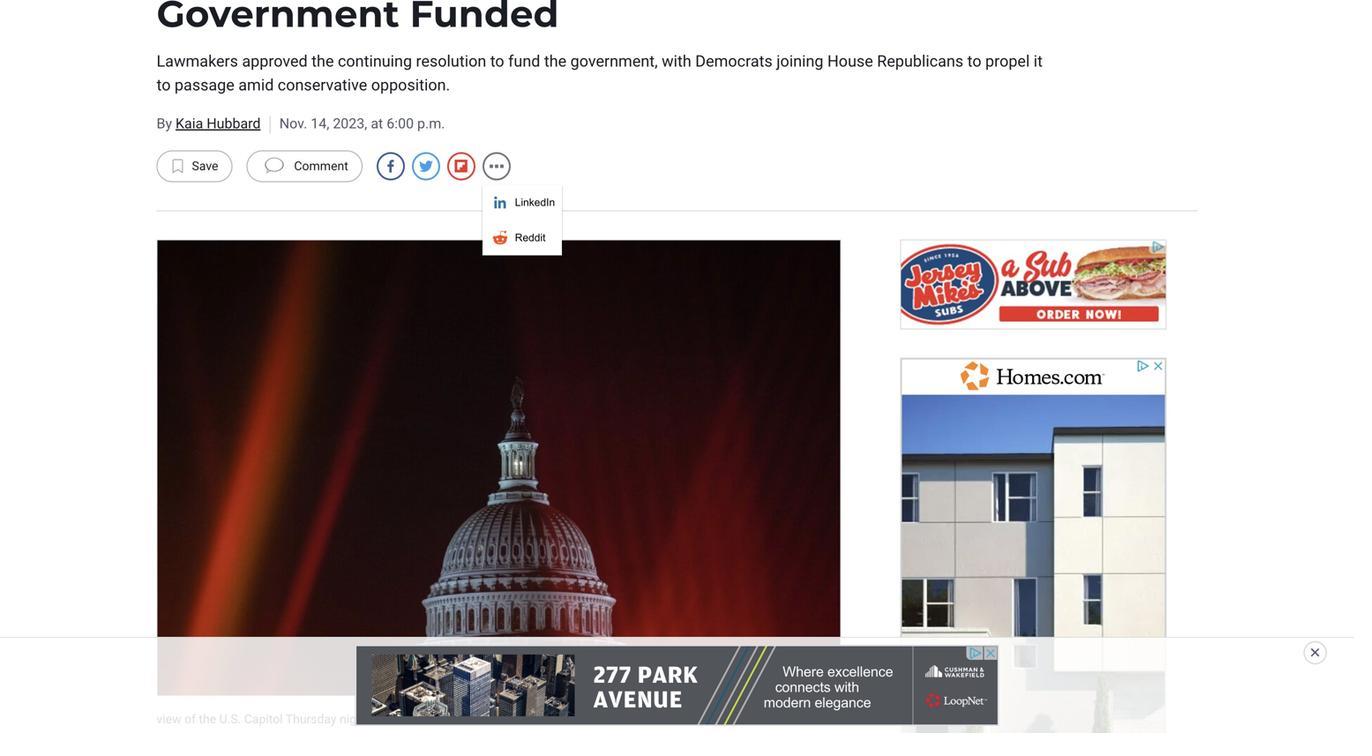 Task type: vqa. For each thing, say whether or not it's contained in the screenshot.
the rightmost the –
no



Task type: describe. For each thing, give the bounding box(es) containing it.
joining
[[777, 52, 824, 71]]

2 horizontal spatial to
[[968, 52, 982, 71]]

continuing
[[338, 52, 412, 71]]

government,
[[571, 52, 658, 71]]

republicans
[[877, 52, 964, 71]]

by
[[157, 115, 172, 132]]

washington, dc - january 5: a view of the u.s. capitol thursday night january 5, 2023 in washington, dc. (photo by drew angerer/getty images) image
[[157, 240, 841, 697]]

linkedin
[[515, 196, 555, 208]]

the for view of the u.s. capitol thursday night january 5, 2023 in washington, dc.
[[199, 712, 216, 727]]

house
[[828, 52, 873, 71]]

save
[[192, 159, 218, 174]]

images)
[[740, 714, 790, 726]]

resolution
[[416, 52, 486, 71]]

2 horizontal spatial the
[[544, 52, 567, 71]]

dc.
[[544, 712, 564, 727]]

kaia hubbard link
[[176, 115, 261, 132]]

linkedin button
[[482, 185, 562, 220]]

reddit button
[[482, 220, 562, 255]]

conservative
[[278, 76, 367, 94]]

(drew
[[595, 714, 633, 726]]

january
[[370, 712, 414, 727]]

save button
[[157, 150, 232, 182]]

5,
[[417, 712, 427, 727]]

view
[[157, 712, 181, 727]]

hubbard
[[207, 115, 261, 132]]

comment
[[294, 159, 348, 174]]

thursday
[[286, 712, 337, 727]]

in
[[461, 712, 470, 727]]



Task type: locate. For each thing, give the bounding box(es) containing it.
angerer/getty
[[637, 714, 736, 726]]

to
[[490, 52, 504, 71], [968, 52, 982, 71], [157, 76, 171, 94]]

comment button
[[247, 150, 362, 182]]

advertisement region
[[901, 240, 1166, 329], [901, 359, 1166, 733], [356, 646, 998, 725]]

to left fund
[[490, 52, 504, 71]]

nov.
[[279, 115, 307, 132]]

propel
[[986, 52, 1030, 71]]

by kaia hubbard | nov. 14, 2023, at 6:00 p.m.
[[157, 111, 445, 136]]

opposition.
[[371, 76, 450, 94]]

capitol
[[244, 712, 283, 727]]

the up conservative
[[312, 52, 334, 71]]

approved
[[242, 52, 308, 71]]

with
[[662, 52, 692, 71]]

1 horizontal spatial the
[[312, 52, 334, 71]]

0 horizontal spatial to
[[157, 76, 171, 94]]

0 horizontal spatial the
[[199, 712, 216, 727]]

of
[[184, 712, 196, 727]]

(drew angerer/getty images)
[[595, 714, 790, 726]]

democrats
[[696, 52, 773, 71]]

14,
[[311, 115, 329, 132]]

at
[[371, 115, 383, 132]]

passage
[[175, 76, 235, 94]]

2023,
[[333, 115, 367, 132]]

lawmakers
[[157, 52, 238, 71]]

u.s.
[[219, 712, 241, 727]]

the
[[312, 52, 334, 71], [544, 52, 567, 71], [199, 712, 216, 727]]

view of the u.s. capitol thursday night january 5, 2023 in washington, dc.
[[157, 712, 564, 727]]

the right fund
[[544, 52, 567, 71]]

|
[[268, 111, 272, 136]]

the right of
[[199, 712, 216, 727]]

it
[[1034, 52, 1043, 71]]

amid
[[238, 76, 274, 94]]

night
[[340, 712, 367, 727]]

to up by
[[157, 76, 171, 94]]

reddit
[[515, 232, 546, 243]]

to left propel
[[968, 52, 982, 71]]

the for lawmakers approved the continuing resolution to fund the government, with democrats joining house republicans to propel it to passage amid conservative opposition.
[[312, 52, 334, 71]]

washington,
[[474, 712, 541, 727]]

p.m.
[[417, 115, 445, 132]]

6:00
[[387, 115, 414, 132]]

lawmakers approved the continuing resolution to fund the government, with democrats joining house republicans to propel it to passage amid conservative opposition.
[[157, 52, 1043, 94]]

fund
[[508, 52, 540, 71]]

2023
[[430, 712, 458, 727]]

1 horizontal spatial to
[[490, 52, 504, 71]]

kaia
[[176, 115, 203, 132]]



